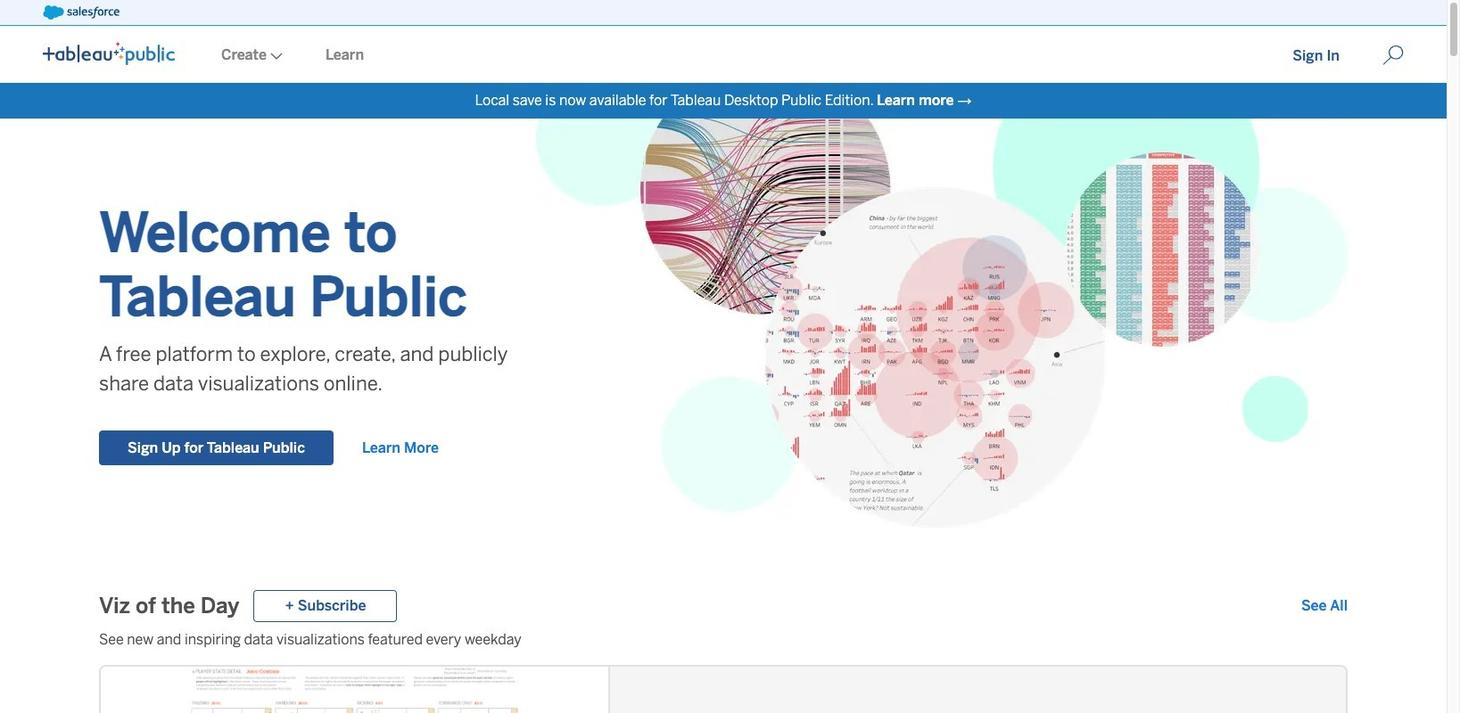 Task type: describe. For each thing, give the bounding box(es) containing it.
create image
[[267, 53, 283, 60]]

salesforce logo image
[[43, 5, 119, 20]]

go to search image
[[1361, 45, 1425, 66]]

see new and inspiring data visualizations featured every weekday element
[[99, 630, 1348, 651]]

see all viz of the day element
[[1301, 596, 1348, 617]]



Task type: locate. For each thing, give the bounding box(es) containing it.
logo image
[[43, 42, 175, 65]]

viz of the day heading
[[99, 592, 239, 621]]



Task type: vqa. For each thing, say whether or not it's contained in the screenshot.
HELP
no



